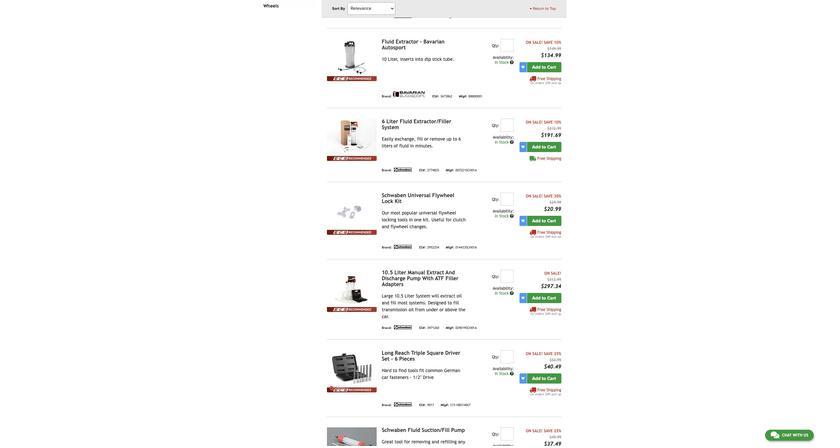 Task type: vqa. For each thing, say whether or not it's contained in the screenshot.


Task type: locate. For each thing, give the bounding box(es) containing it.
0 vertical spatial or
[[425, 136, 429, 142]]

0 horizontal spatial tools
[[398, 217, 408, 222]]

on inside on sale!                         save 25% $53.99 $40.49
[[526, 352, 532, 356]]

schwaben for schwaben universal flywheel lock kit
[[382, 192, 407, 199]]

cart down "$191.69"
[[548, 144, 556, 150]]

add to wish list image for $191.69
[[522, 145, 525, 149]]

sale! inside on sale!                         save 10% $149.99 $134.99
[[533, 40, 543, 45]]

0 vertical spatial 6
[[382, 118, 385, 125]]

in for long reach triple square driver set - 6 pieces
[[495, 372, 498, 376]]

designed
[[428, 300, 447, 306]]

on for $134.99
[[526, 40, 532, 45]]

tools
[[398, 217, 408, 222], [408, 368, 418, 373]]

$134.99
[[541, 52, 562, 58]]

save up $49.99
[[544, 429, 553, 433]]

es#: 4424004
[[420, 15, 440, 18]]

shipping down $134.99
[[547, 76, 562, 81]]

es#: left 2952254
[[420, 246, 426, 249]]

atf
[[435, 275, 444, 282]]

orders down $297.34
[[535, 312, 545, 316]]

1 question circle image from the top
[[510, 60, 514, 64]]

schwaben for schwaben fluid suction/fill pump
[[382, 427, 407, 433]]

oil left from
[[409, 307, 414, 312]]

2 in from the top
[[495, 140, 498, 145]]

mfg#: for long reach triple square driver set - 6 pieces
[[441, 404, 449, 407]]

add to cart down $297.34
[[533, 295, 556, 301]]

in stock for $191.69
[[495, 140, 510, 145]]

liter inside '6 liter fluid extractor/filler system'
[[387, 118, 398, 125]]

1 free from the top
[[538, 76, 546, 81]]

0 vertical spatial oil
[[457, 293, 462, 299]]

1 horizontal spatial 10.5
[[395, 293, 404, 299]]

free shipping on orders $49 and up
[[531, 76, 562, 85], [531, 230, 562, 238], [531, 307, 562, 316], [531, 388, 562, 396]]

2 10% from the top
[[554, 120, 562, 125]]

free
[[538, 76, 546, 81], [538, 156, 546, 161], [538, 230, 546, 235], [538, 307, 546, 312], [538, 388, 546, 393]]

3 schwaben - corporate logo image from the top
[[393, 245, 413, 249]]

5 shipping from the top
[[547, 388, 562, 393]]

availability: for $40.49
[[493, 367, 514, 371]]

0 vertical spatial fluid
[[382, 39, 394, 45]]

5 add to cart from the top
[[533, 376, 556, 381]]

ecs tuning recommends this product. image for long reach triple square driver set - 6 pieces
[[327, 388, 377, 393]]

triple
[[412, 350, 426, 356]]

2 question circle image from the top
[[510, 291, 514, 295]]

4 on from the top
[[531, 393, 534, 396]]

2 $49 from the top
[[546, 235, 551, 238]]

sale! for $134.99
[[533, 40, 543, 45]]

up down $134.99
[[558, 81, 562, 85]]

cart down $297.34
[[548, 295, 556, 301]]

tools down popular
[[398, 217, 408, 222]]

2 schwaben - corporate logo image from the top
[[393, 168, 413, 172]]

save up $53.99
[[544, 352, 553, 356]]

2 horizontal spatial 6
[[459, 136, 461, 142]]

1 vertical spatial most
[[398, 300, 408, 306]]

4 add to cart from the top
[[533, 295, 556, 301]]

1 horizontal spatial fill
[[417, 136, 423, 142]]

shipping for 10%
[[547, 76, 562, 81]]

1 stock from the top
[[500, 60, 509, 65]]

0 horizontal spatial system
[[382, 124, 399, 130]]

0 horizontal spatial pump
[[407, 275, 421, 282]]

up inside easily exchange, fill or remove up to 6 liters of fluid in minutes.
[[447, 136, 452, 142]]

2 availability: from the top
[[493, 135, 514, 140]]

0 vertical spatial 10%
[[554, 40, 562, 45]]

chat with us
[[783, 433, 809, 438]]

3 add to cart from the top
[[533, 218, 556, 224]]

2 horizontal spatial -
[[420, 39, 422, 45]]

6 inside '6 liter fluid extractor/filler system'
[[382, 118, 385, 125]]

brand: for 10.5
[[382, 326, 392, 330]]

mfg#: left 014433sch01a
[[446, 246, 455, 249]]

2 horizontal spatial fill
[[454, 300, 459, 306]]

4 save from the top
[[544, 352, 553, 356]]

large
[[382, 293, 393, 299]]

long
[[382, 350, 394, 356]]

1 vertical spatial add to wish list image
[[522, 297, 525, 300]]

0 horizontal spatial oil
[[409, 307, 414, 312]]

0 horizontal spatial or
[[425, 136, 429, 142]]

es#:
[[420, 15, 426, 18], [433, 95, 439, 98], [420, 169, 426, 172], [420, 246, 426, 249], [420, 326, 426, 330], [420, 404, 426, 407]]

brand: for schwaben
[[382, 246, 392, 249]]

$49 down $297.34
[[546, 312, 551, 316]]

1 horizontal spatial flywheel
[[439, 210, 457, 216]]

sale! inside on sale!                         save 25% $53.99 $40.49
[[533, 352, 543, 356]]

4 ecs tuning recommends this product. image from the top
[[327, 230, 377, 235]]

3 cart from the top
[[548, 218, 556, 224]]

3 qty: from the top
[[492, 197, 500, 202]]

2 add to wish list image from the top
[[522, 297, 525, 300]]

1 add to wish list image from the top
[[522, 66, 525, 69]]

liter inside 10.5 liter manual extract and discharge pump with atf filler adapters
[[395, 270, 407, 276]]

to down $297.34
[[542, 295, 546, 301]]

2 schwaben from the top
[[382, 427, 407, 433]]

0 vertical spatial system
[[382, 124, 399, 130]]

question circle image for $134.99
[[510, 60, 514, 64]]

save inside on sale!                         save 30% $29.99 $20.99
[[544, 194, 553, 199]]

10% up "$149.99"
[[554, 40, 562, 45]]

add to cart button down the $40.49
[[527, 374, 562, 384]]

3 on from the top
[[531, 312, 534, 316]]

free shipping on orders $49 and up down $134.99
[[531, 76, 562, 85]]

1 availability: from the top
[[493, 55, 514, 60]]

schwaben - corporate logo image up 'extractor'
[[393, 14, 413, 18]]

6 qty: from the top
[[492, 432, 500, 437]]

availability:
[[493, 55, 514, 60], [493, 135, 514, 140], [493, 209, 514, 214], [493, 286, 514, 291], [493, 367, 514, 371]]

schwaben - corporate logo image down transmission
[[393, 325, 413, 329]]

fill inside easily exchange, fill or remove up to 6 liters of fluid in minutes.
[[417, 136, 423, 142]]

free down $134.99
[[538, 76, 546, 81]]

4 orders from the top
[[535, 393, 545, 396]]

1 on from the top
[[531, 81, 534, 85]]

qty: for 10.5 liter manual extract and discharge pump with atf filler adapters
[[492, 274, 500, 279]]

es#: for -
[[433, 95, 439, 98]]

4 $49 from the top
[[546, 393, 551, 396]]

25% up $49.99
[[554, 429, 562, 433]]

pump
[[407, 275, 421, 282], [451, 427, 465, 433]]

10% for $134.99
[[554, 40, 562, 45]]

10.5
[[382, 270, 393, 276], [395, 293, 404, 299]]

1 vertical spatial add to wish list image
[[522, 145, 525, 149]]

0 vertical spatial 25%
[[554, 352, 562, 356]]

6 right remove
[[459, 136, 461, 142]]

2 stock from the top
[[500, 140, 509, 145]]

easily exchange, fill or remove up to 6 liters of fluid in minutes.
[[382, 136, 461, 148]]

4 add to cart button from the top
[[527, 293, 562, 303]]

for
[[446, 217, 452, 222], [405, 439, 410, 445]]

1 vertical spatial flywheel
[[391, 224, 408, 229]]

1 $49 from the top
[[546, 81, 551, 85]]

cart down $20.99 on the right of page
[[548, 218, 556, 224]]

in
[[495, 60, 498, 65], [495, 140, 498, 145], [495, 214, 498, 218], [495, 291, 498, 296], [495, 372, 498, 376]]

2 orders from the top
[[535, 235, 545, 238]]

10% inside on sale!                         save 10% $149.99 $134.99
[[554, 40, 562, 45]]

and down $20.99 on the right of page
[[552, 235, 557, 238]]

mfg#:
[[446, 15, 455, 18], [459, 95, 468, 98], [446, 169, 455, 172], [446, 246, 455, 249], [446, 326, 455, 330], [441, 404, 449, 407]]

1 vertical spatial or
[[440, 307, 444, 312]]

- left 1/2"
[[410, 375, 412, 380]]

manual
[[408, 270, 425, 276]]

2 cart from the top
[[548, 144, 556, 150]]

5 add from the top
[[533, 376, 541, 381]]

sale! for $20.99
[[533, 194, 543, 199]]

4 shipping from the top
[[547, 307, 562, 312]]

and
[[552, 81, 557, 85], [382, 224, 390, 229], [552, 235, 557, 238], [382, 300, 390, 306], [552, 312, 557, 316], [552, 393, 557, 396], [432, 439, 440, 445]]

0 horizontal spatial for
[[405, 439, 410, 445]]

- inside long reach triple square driver set - 6 pieces
[[391, 356, 393, 362]]

2 vertical spatial liter
[[405, 293, 415, 299]]

0 vertical spatial tools
[[398, 217, 408, 222]]

stock for $20.99
[[500, 214, 509, 218]]

flywheel
[[439, 210, 457, 216], [391, 224, 408, 229]]

0 vertical spatial question circle image
[[510, 60, 514, 64]]

0 vertical spatial add to wish list image
[[522, 219, 525, 223]]

0 vertical spatial -
[[420, 39, 422, 45]]

es#: 2952254
[[420, 246, 440, 249]]

4 free shipping on orders $49 and up from the top
[[531, 388, 562, 396]]

6 ecs tuning recommends this product. image from the top
[[327, 388, 377, 393]]

orders for $20.99
[[535, 235, 545, 238]]

1 vertical spatial fluid
[[400, 118, 412, 125]]

and inside "our most popular universal flywheel locking tools in one kit. useful for clutch and flywheel changes."
[[382, 224, 390, 229]]

None number field
[[501, 39, 514, 52], [501, 119, 514, 132], [501, 193, 514, 206], [501, 270, 514, 283], [501, 350, 514, 363], [501, 428, 514, 441], [501, 39, 514, 52], [501, 119, 514, 132], [501, 193, 514, 206], [501, 270, 514, 283], [501, 350, 514, 363], [501, 428, 514, 441]]

0 vertical spatial pump
[[407, 275, 421, 282]]

3 add to cart button from the top
[[527, 216, 562, 226]]

add to cart down the $40.49
[[533, 376, 556, 381]]

fill up the above at the right bottom
[[454, 300, 459, 306]]

5 add to cart button from the top
[[527, 374, 562, 384]]

3 free from the top
[[538, 230, 546, 235]]

6 right long
[[395, 356, 398, 362]]

3 orders from the top
[[535, 312, 545, 316]]

4 cart from the top
[[548, 295, 556, 301]]

1 qty: from the top
[[492, 43, 500, 48]]

10% inside the on sale!                         save 10% $212.99 $191.69
[[554, 120, 562, 125]]

4 add from the top
[[533, 295, 541, 301]]

1 horizontal spatial tools
[[408, 368, 418, 373]]

1 vertical spatial schwaben
[[382, 427, 407, 433]]

in down popular
[[409, 217, 413, 222]]

1 horizontal spatial -
[[410, 375, 412, 380]]

es#: for manual
[[420, 326, 426, 330]]

add to cart up free shipping
[[533, 144, 556, 150]]

6 inside long reach triple square driver set - 6 pieces
[[395, 356, 398, 362]]

4 stock from the top
[[500, 291, 509, 296]]

to left the top
[[546, 6, 549, 11]]

free down the $40.49
[[538, 388, 546, 393]]

mfg#: left b8800001
[[459, 95, 468, 98]]

1 orders from the top
[[535, 81, 545, 85]]

save
[[544, 40, 553, 45], [544, 120, 553, 125], [544, 194, 553, 199], [544, 352, 553, 356], [544, 429, 553, 433]]

discharge
[[382, 275, 406, 282]]

cart down $134.99
[[548, 64, 556, 70]]

es#: 3673862
[[433, 95, 453, 98]]

add to wish list image
[[522, 219, 525, 223], [522, 297, 525, 300], [522, 377, 525, 380]]

3 ecs tuning recommends this product. image from the top
[[327, 156, 377, 161]]

sale! inside the on sale!                         save 10% $212.99 $191.69
[[533, 120, 543, 125]]

liter up the adapters
[[395, 270, 407, 276]]

systems.
[[409, 300, 427, 306]]

save left 30%
[[544, 194, 553, 199]]

up right remove
[[447, 136, 452, 142]]

fluid down exchange,
[[400, 143, 409, 148]]

1 add to cart from the top
[[533, 64, 556, 70]]

and down $134.99
[[552, 81, 557, 85]]

1 vertical spatial question circle image
[[510, 214, 514, 218]]

$29.99
[[550, 200, 562, 205]]

save for $191.69
[[544, 120, 553, 125]]

suction/fill
[[422, 427, 450, 433]]

schwaben - corporate logo image for 10.5
[[393, 325, 413, 329]]

s15-
[[451, 404, 457, 407]]

25% for on sale!                         save 25% $53.99 $40.49
[[554, 352, 562, 356]]

add to wish list image
[[522, 66, 525, 69], [522, 145, 525, 149]]

on inside the on sale! $312.99 $297.34
[[545, 271, 550, 276]]

fluid up exchange,
[[400, 118, 412, 125]]

mfg#: 029019sch01a
[[446, 326, 477, 330]]

4 schwaben - corporate logo image from the top
[[393, 325, 413, 329]]

brand: down car. at the left of the page
[[382, 326, 392, 330]]

2 on from the top
[[531, 235, 534, 238]]

1 vertical spatial system
[[416, 293, 431, 299]]

brand: up autosport
[[382, 15, 392, 18]]

1 10% from the top
[[554, 40, 562, 45]]

6 liter fluid extractor/filler system
[[382, 118, 452, 130]]

free shipping on orders $49 and up down the $40.49
[[531, 388, 562, 396]]

1 vertical spatial liter
[[395, 270, 407, 276]]

add to cart button down $297.34
[[527, 293, 562, 303]]

flywheel up the useful
[[439, 210, 457, 216]]

free shipping on orders $49 and up down $297.34
[[531, 307, 562, 316]]

save inside on sale!                         save 25% $53.99 $40.49
[[544, 352, 553, 356]]

0 vertical spatial fluid
[[400, 143, 409, 148]]

1 add to cart button from the top
[[527, 62, 562, 72]]

1 vertical spatial tools
[[408, 368, 418, 373]]

return to top
[[532, 6, 556, 11]]

1 cart from the top
[[548, 64, 556, 70]]

es#: left 3673862
[[433, 95, 439, 98]]

es#: left 9011 in the right of the page
[[420, 404, 426, 407]]

0 horizontal spatial -
[[391, 356, 393, 362]]

add to cart down $20.99 on the right of page
[[533, 218, 556, 224]]

free down $297.34
[[538, 307, 546, 312]]

1 horizontal spatial system
[[416, 293, 431, 299]]

orders
[[535, 81, 545, 85], [535, 235, 545, 238], [535, 312, 545, 316], [535, 393, 545, 396]]

hard to find tools fit common german car fasteners - 1/2" drive
[[382, 368, 461, 380]]

and inside great tool for removing and refilling any type fluid
[[432, 439, 440, 445]]

2 add to cart button from the top
[[527, 142, 562, 152]]

- inside fluid extractor - bavarian autosport
[[420, 39, 422, 45]]

liter
[[387, 118, 398, 125], [395, 270, 407, 276], [405, 293, 415, 299]]

3 in from the top
[[495, 214, 498, 218]]

schwaben - corporate logo image for 6
[[393, 168, 413, 172]]

0 horizontal spatial 6
[[382, 118, 385, 125]]

add for $191.69
[[533, 144, 541, 150]]

add to cart for $191.69
[[533, 144, 556, 150]]

1 schwaben from the top
[[382, 192, 407, 199]]

brand: down the car
[[382, 404, 392, 407]]

fluid up 10
[[382, 39, 394, 45]]

5 free from the top
[[538, 388, 546, 393]]

liter up systems.
[[405, 293, 415, 299]]

add for $40.49
[[533, 376, 541, 381]]

3 in stock from the top
[[495, 214, 510, 218]]

up for $297.34
[[558, 312, 562, 316]]

1 vertical spatial 10%
[[554, 120, 562, 125]]

2 question circle image from the top
[[510, 214, 514, 218]]

0 vertical spatial most
[[391, 210, 401, 216]]

0 vertical spatial question circle image
[[510, 140, 514, 144]]

25% inside on sale!                         save 25% $53.99 $40.49
[[554, 352, 562, 356]]

0 vertical spatial for
[[446, 217, 452, 222]]

5 schwaben - corporate logo image from the top
[[393, 403, 413, 407]]

0 vertical spatial flywheel
[[439, 210, 457, 216]]

on inside the on sale!                         save 10% $212.99 $191.69
[[526, 120, 532, 125]]

2 vertical spatial question circle image
[[510, 372, 514, 376]]

schwaben fluid suction/fill pump link
[[382, 427, 465, 433]]

2 qty: from the top
[[492, 123, 500, 128]]

$53.99
[[550, 358, 562, 362]]

availability: for $297.34
[[493, 286, 514, 291]]

orders down $20.99 on the right of page
[[535, 235, 545, 238]]

es#: left 4424004
[[420, 15, 426, 18]]

10% up $212.99
[[554, 120, 562, 125]]

add to cart button for $40.49
[[527, 374, 562, 384]]

es#: left 2774825
[[420, 169, 426, 172]]

comments image
[[771, 431, 780, 439]]

save inside on sale!                         save 10% $149.99 $134.99
[[544, 40, 553, 45]]

and down the 'large'
[[382, 300, 390, 306]]

1 horizontal spatial 6
[[395, 356, 398, 362]]

es#: for fluid
[[420, 169, 426, 172]]

3 brand: from the top
[[382, 169, 392, 172]]

0 horizontal spatial 10.5
[[382, 270, 393, 276]]

2 vertical spatial 6
[[395, 356, 398, 362]]

qty: for fluid extractor - bavarian autosport
[[492, 43, 500, 48]]

brand: down locking
[[382, 246, 392, 249]]

schwaben - corporate logo image for long
[[393, 403, 413, 407]]

or inside large 10.5 liter system will extract oil and fill most systems. designed to fill transmission oil from under or above the car.
[[440, 307, 444, 312]]

1 vertical spatial 10.5
[[395, 293, 404, 299]]

1 vertical spatial -
[[391, 356, 393, 362]]

4 in from the top
[[495, 291, 498, 296]]

1 vertical spatial 6
[[459, 136, 461, 142]]

from
[[415, 307, 425, 312]]

system
[[382, 124, 399, 130], [416, 293, 431, 299]]

1 question circle image from the top
[[510, 140, 514, 144]]

to down $20.99 on the right of page
[[542, 218, 546, 224]]

up down the $40.49
[[558, 393, 562, 396]]

$40.49
[[544, 364, 562, 370]]

shipping down the $40.49
[[547, 388, 562, 393]]

1 vertical spatial question circle image
[[510, 291, 514, 295]]

2 add to wish list image from the top
[[522, 145, 525, 149]]

or down "designed"
[[440, 307, 444, 312]]

shipping for $297.34
[[547, 307, 562, 312]]

6 inside easily exchange, fill or remove up to 6 liters of fluid in minutes.
[[459, 136, 461, 142]]

2 ecs tuning recommends this product. image from the top
[[327, 76, 377, 81]]

car.
[[382, 314, 390, 319]]

5 stock from the top
[[500, 372, 509, 376]]

add for $134.99
[[533, 64, 541, 70]]

orders for $134.99
[[535, 81, 545, 85]]

5 availability: from the top
[[493, 367, 514, 371]]

$49 for $20.99
[[546, 235, 551, 238]]

0 vertical spatial liter
[[387, 118, 398, 125]]

2 brand: from the top
[[382, 95, 392, 98]]

schwaben - corporate logo image for schwaben
[[393, 245, 413, 249]]

$49 down the $40.49
[[546, 393, 551, 396]]

tools up 1/2"
[[408, 368, 418, 373]]

orders down the $40.49
[[535, 393, 545, 396]]

up for $40.49
[[558, 393, 562, 396]]

1 schwaben - corporate logo image from the top
[[393, 14, 413, 18]]

shipping for 30%
[[547, 230, 562, 235]]

0 horizontal spatial fill
[[391, 300, 397, 306]]

4 free from the top
[[538, 307, 546, 312]]

tool
[[395, 439, 403, 445]]

save for $40.49
[[544, 352, 553, 356]]

pieces
[[400, 356, 415, 362]]

availability: for $134.99
[[493, 55, 514, 60]]

ecs tuning recommends this product. image for schwaben universal flywheel lock kit
[[327, 230, 377, 235]]

schwaben inside schwaben universal flywheel lock kit
[[382, 192, 407, 199]]

1 free shipping on orders $49 and up from the top
[[531, 76, 562, 85]]

up
[[558, 81, 562, 85], [447, 136, 452, 142], [558, 235, 562, 238], [558, 312, 562, 316], [558, 393, 562, 396]]

fluid
[[382, 39, 394, 45], [400, 118, 412, 125], [408, 427, 420, 433]]

1 vertical spatial oil
[[409, 307, 414, 312]]

in
[[410, 143, 414, 148], [409, 217, 413, 222]]

and down the suction/fill
[[432, 439, 440, 445]]

question circle image
[[510, 140, 514, 144], [510, 214, 514, 218], [510, 372, 514, 376]]

in for 10.5 liter manual extract and discharge pump with atf filler adapters
[[495, 291, 498, 296]]

sale! inside on sale!                         save 30% $29.99 $20.99
[[533, 194, 543, 199]]

4 availability: from the top
[[493, 286, 514, 291]]

0 vertical spatial in
[[410, 143, 414, 148]]

sale! inside the on sale! $312.99 $297.34
[[551, 271, 562, 276]]

to up the above at the right bottom
[[448, 300, 452, 306]]

pump left "with"
[[407, 275, 421, 282]]

2 vertical spatial add to wish list image
[[522, 377, 525, 380]]

es#9011 - s15-hbs1406t - long reach triple square driver set - 6 pieces - hard to find tools fit common german car fasteners - 1/2" drive - schwaben - audi bmw volkswagen mercedes benz mini porsche image
[[327, 350, 377, 388]]

1 in from the top
[[495, 60, 498, 65]]

1 vertical spatial for
[[405, 439, 410, 445]]

system up systems.
[[416, 293, 431, 299]]

5 brand: from the top
[[382, 326, 392, 330]]

fill
[[417, 136, 423, 142], [391, 300, 397, 306], [454, 300, 459, 306]]

add to wish list image for $40.49
[[522, 377, 525, 380]]

10.5 right the 'large'
[[395, 293, 404, 299]]

on inside on sale!                         save 10% $149.99 $134.99
[[526, 40, 532, 45]]

brand: for 6
[[382, 169, 392, 172]]

1 horizontal spatial or
[[440, 307, 444, 312]]

up down $297.34
[[558, 312, 562, 316]]

0 vertical spatial schwaben
[[382, 192, 407, 199]]

1 vertical spatial 25%
[[554, 429, 562, 433]]

- inside hard to find tools fit common german car fasteners - 1/2" drive
[[410, 375, 412, 380]]

on sale!                         save 25%
[[526, 429, 562, 433]]

$49 down $20.99 on the right of page
[[546, 235, 551, 238]]

2 add from the top
[[533, 144, 541, 150]]

on inside on sale!                         save 30% $29.99 $20.99
[[526, 194, 532, 199]]

free for 30%
[[538, 230, 546, 235]]

ecs tuning recommends this product. image for 6 liter fluid extractor/filler system
[[327, 156, 377, 161]]

to down $134.99
[[542, 64, 546, 70]]

orders for $40.49
[[535, 393, 545, 396]]

stock for $297.34
[[500, 291, 509, 296]]

stock for $40.49
[[500, 372, 509, 376]]

cart down the $40.49
[[548, 376, 556, 381]]

up down $20.99 on the right of page
[[558, 235, 562, 238]]

schwaben - corporate logo image down changes.
[[393, 245, 413, 249]]

question circle image for $40.49
[[510, 372, 514, 376]]

schwaben - corporate logo image left es#: 9011
[[393, 403, 413, 407]]

0 horizontal spatial flywheel
[[391, 224, 408, 229]]

1 vertical spatial pump
[[451, 427, 465, 433]]

4 in stock from the top
[[495, 291, 510, 296]]

in stock
[[495, 60, 510, 65], [495, 140, 510, 145], [495, 214, 510, 218], [495, 291, 510, 296], [495, 372, 510, 376]]

6 brand: from the top
[[382, 404, 392, 407]]

cart for $297.34
[[548, 295, 556, 301]]

2 save from the top
[[544, 120, 553, 125]]

schwaben - corporate logo image down of
[[393, 168, 413, 172]]

fluid inside easily exchange, fill or remove up to 6 liters of fluid in minutes.
[[400, 143, 409, 148]]

free for 10%
[[538, 76, 546, 81]]

1 vertical spatial fluid
[[393, 446, 402, 446]]

add to cart button for $191.69
[[527, 142, 562, 152]]

ecs tuning recommends this product. image
[[327, 0, 377, 4], [327, 76, 377, 81], [327, 156, 377, 161], [327, 230, 377, 235], [327, 307, 377, 312], [327, 388, 377, 393]]

question circle image for $191.69
[[510, 140, 514, 144]]

1 save from the top
[[544, 40, 553, 45]]

orders down $134.99
[[535, 81, 545, 85]]

4 brand: from the top
[[382, 246, 392, 249]]

to inside easily exchange, fill or remove up to 6 liters of fluid in minutes.
[[453, 136, 457, 142]]

1 25% from the top
[[554, 352, 562, 356]]

free shipping on orders $49 and up for $20.99
[[531, 230, 562, 238]]

es#: for triple
[[420, 404, 426, 407]]

1 horizontal spatial pump
[[451, 427, 465, 433]]

in inside "our most popular universal flywheel locking tools in one kit. useful for clutch and flywheel changes."
[[409, 217, 413, 222]]

schwaben
[[382, 192, 407, 199], [382, 427, 407, 433]]

shipping down "$191.69"
[[547, 156, 562, 161]]

3 add from the top
[[533, 218, 541, 224]]

5 qty: from the top
[[492, 355, 500, 360]]

chat
[[783, 433, 792, 438]]

save for $134.99
[[544, 40, 553, 45]]

fluid inside '6 liter fluid extractor/filler system'
[[400, 118, 412, 125]]

2 25% from the top
[[554, 429, 562, 433]]

on for $20.99
[[531, 235, 534, 238]]

save inside the on sale!                         save 10% $212.99 $191.69
[[544, 120, 553, 125]]

0 vertical spatial add to wish list image
[[522, 66, 525, 69]]

for left 'clutch'
[[446, 217, 452, 222]]

extractor
[[396, 39, 419, 45]]

add to cart for $40.49
[[533, 376, 556, 381]]

10.5 inside large 10.5 liter system will extract oil and fill most systems. designed to fill transmission oil from under or above the car.
[[395, 293, 404, 299]]

system up easily
[[382, 124, 399, 130]]

square
[[427, 350, 444, 356]]

3 save from the top
[[544, 194, 553, 199]]

schwaben up tool
[[382, 427, 407, 433]]

10%
[[554, 40, 562, 45], [554, 120, 562, 125]]

on sale!                         save 10% $149.99 $134.99
[[526, 40, 562, 58]]

add to cart button for $134.99
[[527, 62, 562, 72]]

10 liter, inserts into dip stick tube.
[[382, 57, 455, 62]]

2 shipping from the top
[[547, 156, 562, 161]]

$49 for $297.34
[[546, 312, 551, 316]]

1 vertical spatial in
[[409, 217, 413, 222]]

5 cart from the top
[[548, 376, 556, 381]]

2 in stock from the top
[[495, 140, 510, 145]]

6 for long reach triple square driver set - 6 pieces
[[395, 356, 398, 362]]

add for $20.99
[[533, 218, 541, 224]]

0 vertical spatial 10.5
[[382, 270, 393, 276]]

most
[[391, 210, 401, 216], [398, 300, 408, 306]]

3 availability: from the top
[[493, 209, 514, 214]]

for inside great tool for removing and refilling any type fluid
[[405, 439, 410, 445]]

to up free shipping
[[542, 144, 546, 150]]

2 vertical spatial -
[[410, 375, 412, 380]]

shipping down $297.34
[[547, 307, 562, 312]]

1 in stock from the top
[[495, 60, 510, 65]]

question circle image for $20.99
[[510, 214, 514, 218]]

2 free shipping on orders $49 and up from the top
[[531, 230, 562, 238]]

3 shipping from the top
[[547, 230, 562, 235]]

schwaben - corporate logo image
[[393, 14, 413, 18], [393, 168, 413, 172], [393, 245, 413, 249], [393, 325, 413, 329], [393, 403, 413, 407]]

dip
[[425, 57, 431, 62]]

long reach triple square driver set - 6 pieces link
[[382, 350, 461, 362]]

schwaben up our
[[382, 192, 407, 199]]

reach
[[395, 350, 410, 356]]

free down $20.99 on the right of page
[[538, 230, 546, 235]]

by
[[341, 6, 345, 11]]

1 add to wish list image from the top
[[522, 219, 525, 223]]

3 question circle image from the top
[[510, 372, 514, 376]]

stock for $191.69
[[500, 140, 509, 145]]

1 horizontal spatial for
[[446, 217, 452, 222]]

autosport
[[382, 44, 406, 51]]

most up transmission
[[398, 300, 408, 306]]

mfg#: left 007221sch01a
[[446, 169, 455, 172]]

shipping down $20.99 on the right of page
[[547, 230, 562, 235]]

5 in from the top
[[495, 372, 498, 376]]

caret up image
[[530, 7, 532, 10]]

fluid up removing at the right bottom of the page
[[408, 427, 420, 433]]

add to cart button down $20.99 on the right of page
[[527, 216, 562, 226]]

question circle image
[[510, 60, 514, 64], [510, 291, 514, 295]]

for right tool
[[405, 439, 410, 445]]

oil right extract
[[457, 293, 462, 299]]

free shipping on orders $49 and up down $20.99 on the right of page
[[531, 230, 562, 238]]

wheels
[[264, 3, 279, 9]]

$297.34
[[541, 283, 562, 289]]

to right remove
[[453, 136, 457, 142]]

sale! for $191.69
[[533, 120, 543, 125]]



Task type: describe. For each thing, give the bounding box(es) containing it.
on for $40.49
[[531, 393, 534, 396]]

mfg#: 014433sch01a
[[446, 246, 477, 249]]

1 horizontal spatial oil
[[457, 293, 462, 299]]

es#2952254 - 014433sch01a - schwaben universal flywheel lock kit - our most popular universal flywheel locking tools in one kit. useful for clutch and flywheel changes. - schwaben - audi bmw volkswagen mercedes benz mini porsche image
[[327, 193, 377, 230]]

on sale! $312.99 $297.34
[[541, 271, 562, 289]]

with
[[423, 275, 434, 282]]

top
[[550, 6, 556, 11]]

fluid inside fluid extractor - bavarian autosport
[[382, 39, 394, 45]]

014433sch01a
[[456, 246, 477, 249]]

in for schwaben universal flywheel lock kit
[[495, 214, 498, 218]]

add to wish list image for $134.99
[[522, 66, 525, 69]]

029019sch01a
[[456, 326, 477, 330]]

bavarian
[[424, 39, 445, 45]]

mfg#: 007221sch01a
[[446, 169, 477, 172]]

cart for $20.99
[[548, 218, 556, 224]]

mfg#: for 6 liter fluid extractor/filler system
[[446, 169, 455, 172]]

in for fluid extractor - bavarian autosport
[[495, 60, 498, 65]]

10
[[382, 57, 387, 62]]

and inside large 10.5 liter system will extract oil and fill most systems. designed to fill transmission oil from under or above the car.
[[382, 300, 390, 306]]

$49.99
[[550, 435, 562, 440]]

mfg#: for schwaben universal flywheel lock kit
[[446, 246, 455, 249]]

exchange,
[[395, 136, 416, 142]]

pump inside 10.5 liter manual extract and discharge pump with atf filler adapters
[[407, 275, 421, 282]]

mfg#: left lcb446sch
[[446, 15, 455, 18]]

es#3673862 - b8800001 - fluid extractor - bavarian autosport - 10 liter, inserts into dip stick tube. - bav auto tools - audi bmw volkswagen mercedes benz mini porsche image
[[327, 39, 377, 76]]

add to cart for $297.34
[[533, 295, 556, 301]]

most inside "our most popular universal flywheel locking tools in one kit. useful for clutch and flywheel changes."
[[391, 210, 401, 216]]

2 free from the top
[[538, 156, 546, 161]]

$212.99
[[548, 126, 562, 131]]

lock
[[382, 198, 393, 204]]

our
[[382, 210, 389, 216]]

set
[[382, 356, 390, 362]]

brand: for long
[[382, 404, 392, 407]]

remove
[[430, 136, 445, 142]]

sort by
[[332, 6, 345, 11]]

fluid inside great tool for removing and refilling any type fluid
[[393, 446, 402, 446]]

return to top link
[[530, 6, 556, 11]]

es#: for flywheel
[[420, 246, 426, 249]]

hbs1406t
[[457, 404, 471, 407]]

chat with us link
[[766, 430, 814, 441]]

great
[[382, 439, 394, 445]]

on for $40.49
[[526, 352, 532, 356]]

liter for 6
[[387, 118, 398, 125]]

bav auto tools - corporate logo image
[[393, 91, 426, 98]]

3673862
[[441, 95, 453, 98]]

2952254
[[428, 246, 440, 249]]

liter inside large 10.5 liter system will extract oil and fill most systems. designed to fill transmission oil from under or above the car.
[[405, 293, 415, 299]]

universal
[[408, 192, 431, 199]]

2774825
[[428, 169, 440, 172]]

wheels link
[[262, 1, 310, 12]]

on for $191.69
[[526, 120, 532, 125]]

007221sch01a
[[456, 169, 477, 172]]

sale! for $40.49
[[533, 352, 543, 356]]

10.5 inside 10.5 liter manual extract and discharge pump with atf filler adapters
[[382, 270, 393, 276]]

add to wish list image for $297.34
[[522, 297, 525, 300]]

into
[[415, 57, 423, 62]]

kit
[[395, 198, 402, 204]]

transmission
[[382, 307, 408, 312]]

sale! for $297.34
[[551, 271, 562, 276]]

tools inside "our most popular universal flywheel locking tools in one kit. useful for clutch and flywheel changes."
[[398, 217, 408, 222]]

es#: 3971260
[[420, 326, 440, 330]]

2 vertical spatial fluid
[[408, 427, 420, 433]]

lcb446sch
[[456, 15, 472, 18]]

orders for $297.34
[[535, 312, 545, 316]]

liters
[[382, 143, 393, 148]]

fasteners
[[390, 375, 409, 380]]

30%
[[554, 194, 562, 199]]

brand: for fluid
[[382, 95, 392, 98]]

on for $297.34
[[545, 271, 550, 276]]

tools inside hard to find tools fit common german car fasteners - 1/2" drive
[[408, 368, 418, 373]]

save for $20.99
[[544, 194, 553, 199]]

on for $297.34
[[531, 312, 534, 316]]

add to cart for $20.99
[[533, 218, 556, 224]]

kit.
[[423, 217, 430, 222]]

up for $20.99
[[558, 235, 562, 238]]

qty: for long reach triple square driver set - 6 pieces
[[492, 355, 500, 360]]

10% for $191.69
[[554, 120, 562, 125]]

schwaben universal flywheel lock kit link
[[382, 192, 455, 204]]

universal
[[419, 210, 438, 216]]

in stock for $20.99
[[495, 214, 510, 218]]

cart for $191.69
[[548, 144, 556, 150]]

to inside large 10.5 liter system will extract oil and fill most systems. designed to fill transmission oil from under or above the car.
[[448, 300, 452, 306]]

$20.99
[[544, 206, 562, 212]]

the
[[459, 307, 466, 312]]

on sale!                         save 10% $212.99 $191.69
[[526, 120, 562, 138]]

extract
[[427, 270, 444, 276]]

4424004
[[428, 15, 440, 18]]

6 for easily exchange, fill or remove up to 6 liters of fluid in minutes.
[[459, 136, 461, 142]]

driver
[[446, 350, 461, 356]]

and down $297.34
[[552, 312, 557, 316]]

sort
[[332, 6, 340, 11]]

in stock for $40.49
[[495, 372, 510, 376]]

qty: for 6 liter fluid extractor/filler system
[[492, 123, 500, 128]]

drive
[[423, 375, 434, 380]]

our most popular universal flywheel locking tools in one kit. useful for clutch and flywheel changes.
[[382, 210, 466, 229]]

to down the $40.49
[[542, 376, 546, 381]]

$312.99
[[548, 277, 562, 282]]

on for $134.99
[[531, 81, 534, 85]]

mfg#: for 10.5 liter manual extract and discharge pump with atf filler adapters
[[446, 326, 455, 330]]

system inside '6 liter fluid extractor/filler system'
[[382, 124, 399, 130]]

filler
[[446, 275, 459, 282]]

add to wish list image for $20.99
[[522, 219, 525, 223]]

es#: 9011
[[420, 404, 434, 407]]

system inside large 10.5 liter system will extract oil and fill most systems. designed to fill transmission oil from under or above the car.
[[416, 293, 431, 299]]

refilling
[[441, 439, 457, 445]]

free shipping on orders $49 and up for $134.99
[[531, 76, 562, 85]]

one
[[414, 217, 422, 222]]

mfg#: for fluid extractor - bavarian autosport
[[459, 95, 468, 98]]

most inside large 10.5 liter system will extract oil and fill most systems. designed to fill transmission oil from under or above the car.
[[398, 300, 408, 306]]

on sale!                         save 30% $29.99 $20.99
[[526, 194, 562, 212]]

stock for $134.99
[[500, 60, 509, 65]]

qty: for schwaben universal flywheel lock kit
[[492, 197, 500, 202]]

$191.69
[[541, 132, 562, 138]]

availability: for $20.99
[[493, 209, 514, 214]]

3971260
[[428, 326, 440, 330]]

changes.
[[410, 224, 428, 229]]

and
[[446, 270, 455, 276]]

$49 for $40.49
[[546, 393, 551, 396]]

mfg#: lcb446sch
[[446, 15, 472, 18]]

us
[[804, 433, 809, 438]]

es#2774825 - 007221sch01a - 6 liter fluid extractor/filler system - easily exchange, fill or remove up to 6 liters of fluid in minutes. - schwaben - audi bmw volkswagen mercedes benz mini porsche image
[[327, 119, 377, 156]]

up for $134.99
[[558, 81, 562, 85]]

type
[[382, 446, 391, 446]]

cart for $40.49
[[548, 376, 556, 381]]

add to cart for $134.99
[[533, 64, 556, 70]]

extract
[[441, 293, 456, 299]]

liter,
[[388, 57, 399, 62]]

easily
[[382, 136, 394, 142]]

ecs tuning recommends this product. image for 10.5 liter manual extract and discharge pump with atf filler adapters
[[327, 307, 377, 312]]

1 ecs tuning recommends this product. image from the top
[[327, 0, 377, 4]]

minutes.
[[416, 143, 434, 148]]

$49 for $134.99
[[546, 81, 551, 85]]

tube.
[[444, 57, 455, 62]]

or inside easily exchange, fill or remove up to 6 liters of fluid in minutes.
[[425, 136, 429, 142]]

stick
[[433, 57, 442, 62]]

es#3184224 - 022253sch01a - schwaben fluid suction/fill pump - great tool for removing and refilling any type fluid - schwaben - audi bmw volkswagen mercedes benz mini porsche image
[[327, 428, 377, 446]]

for inside "our most popular universal flywheel locking tools in one kit. useful for clutch and flywheel changes."
[[446, 217, 452, 222]]

es#3971260 - 029019sch01a - 10.5 liter manual extract and discharge pump with atf filler adapters - large 10.5 liter system will extract oil and fill most systems.
designed to fill transmission oil from under or above the car. - schwaben - audi bmw volkswagen mercedes benz mini porsche image
[[327, 270, 377, 307]]

25% for on sale!                         save 25%
[[554, 429, 562, 433]]

cart for $134.99
[[548, 64, 556, 70]]

mfg#: b8800001
[[459, 95, 483, 98]]

and down the $40.49
[[552, 393, 557, 396]]

large 10.5 liter system will extract oil and fill most systems. designed to fill transmission oil from under or above the car.
[[382, 293, 466, 319]]

free shipping on orders $49 and up for $40.49
[[531, 388, 562, 396]]

clutch
[[453, 217, 466, 222]]

1 brand: from the top
[[382, 15, 392, 18]]

return
[[533, 6, 545, 11]]

to inside hard to find tools fit common german car fasteners - 1/2" drive
[[393, 368, 397, 373]]

in stock for $297.34
[[495, 291, 510, 296]]

fluid extractor - bavarian autosport
[[382, 39, 445, 51]]

in inside easily exchange, fill or remove up to 6 liters of fluid in minutes.
[[410, 143, 414, 148]]

with
[[793, 433, 803, 438]]

5 save from the top
[[544, 429, 553, 433]]

$149.99
[[548, 46, 562, 51]]

removing
[[412, 439, 431, 445]]

find
[[399, 368, 407, 373]]

1/2"
[[413, 375, 422, 380]]

6 liter fluid extractor/filler system link
[[382, 118, 452, 130]]

add to cart button for $20.99
[[527, 216, 562, 226]]

add for $297.34
[[533, 295, 541, 301]]

fit
[[420, 368, 424, 373]]

useful
[[432, 217, 445, 222]]

free shipping on orders $49 and up for $297.34
[[531, 307, 562, 316]]

common
[[426, 368, 443, 373]]

hard
[[382, 368, 392, 373]]



